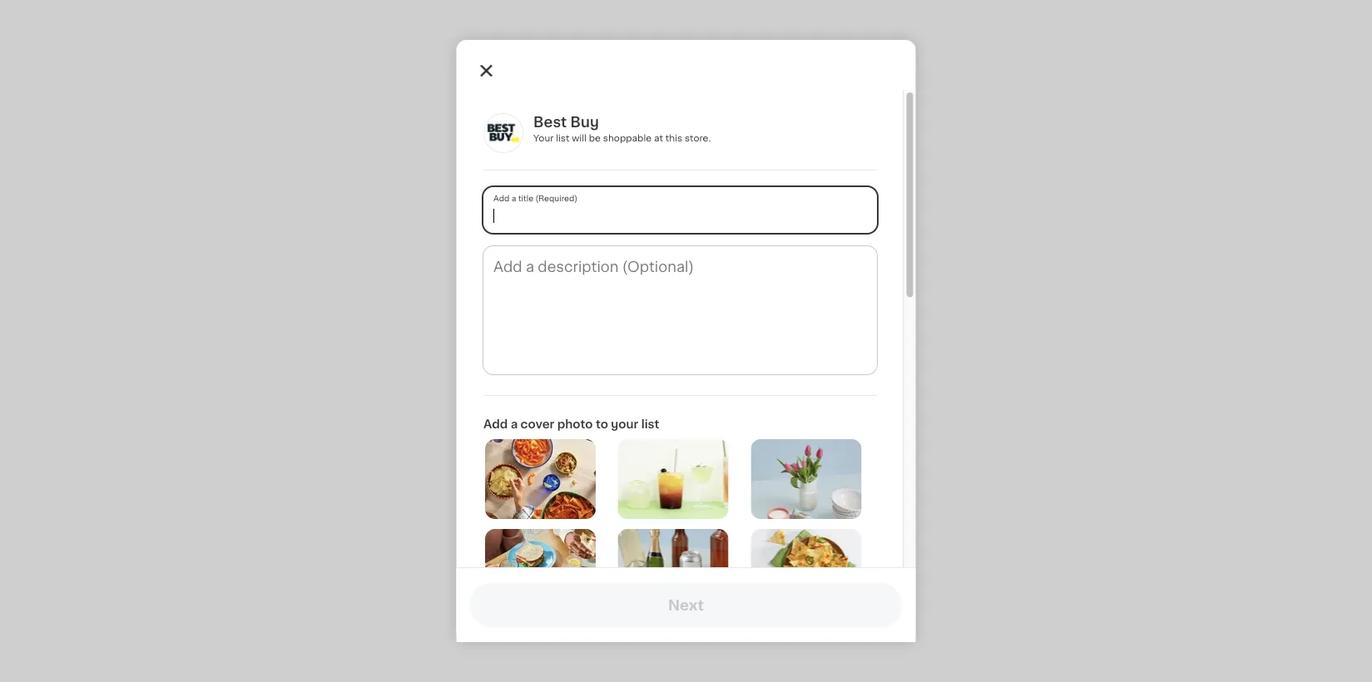 Task type: vqa. For each thing, say whether or not it's contained in the screenshot.
shoppable
yes



Task type: describe. For each thing, give the bounding box(es) containing it.
bowl of nachos covered in cheese. image
[[750, 529, 861, 609]]

your
[[533, 134, 553, 143]]

1 vertical spatial list
[[641, 419, 659, 430]]

best
[[533, 115, 567, 129]]

a table with people sitting around it with a bowl of potato chips, doritos, and cheetos. image
[[485, 439, 595, 519]]

your
[[611, 419, 638, 430]]

Add a title (Required) text field
[[483, 187, 877, 233]]

best buy your list will be shoppable at this store.
[[533, 115, 710, 143]]

this
[[665, 134, 682, 143]]

photo
[[557, 419, 593, 430]]

an assortment of glasses increasing in height with various cocktails. image
[[618, 439, 728, 519]]

be
[[588, 134, 600, 143]]

a table with two people sitting around it eating sandwiches with 2 glasses of lemon water, and cut vegetables on a plate. image
[[485, 529, 595, 609]]



Task type: locate. For each thing, give the bounding box(es) containing it.
a
[[510, 419, 517, 430]]

list_add_items dialog
[[456, 40, 916, 682]]

store.
[[684, 134, 710, 143]]

add
[[483, 419, 507, 430]]

list left 'will'
[[556, 134, 569, 143]]

buy
[[570, 115, 599, 129]]

shoppable
[[603, 134, 651, 143]]

a blue can, a silver can, an empty bottle, an empty champagne bottle, and two brown glass bottles. image
[[618, 529, 728, 609]]

best buy logo image
[[483, 113, 523, 153]]

to
[[595, 419, 608, 430]]

none text field inside list_add_items dialog
[[483, 246, 877, 374]]

cover
[[520, 419, 554, 430]]

add a cover photo to your list
[[483, 419, 659, 430]]

at
[[654, 134, 663, 143]]

0 vertical spatial list
[[556, 134, 569, 143]]

list right your
[[641, 419, 659, 430]]

will
[[571, 134, 586, 143]]

None text field
[[483, 246, 877, 374]]

list inside best buy your list will be shoppable at this store.
[[556, 134, 569, 143]]

a small white vase of pink tulips, a stack of 3 white bowls, and a rolled napkin. image
[[750, 439, 861, 519]]

0 horizontal spatial list
[[556, 134, 569, 143]]

list
[[556, 134, 569, 143], [641, 419, 659, 430]]

1 horizontal spatial list
[[641, 419, 659, 430]]



